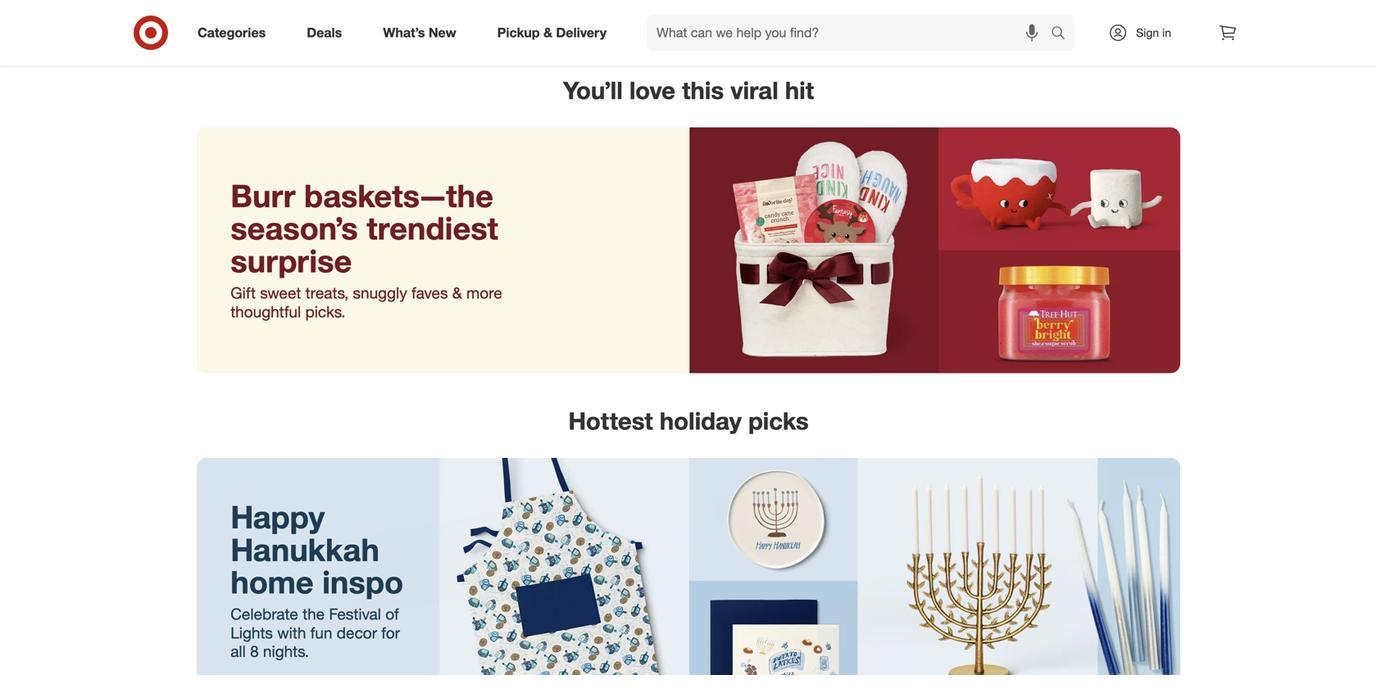 Task type: vqa. For each thing, say whether or not it's contained in the screenshot.
nights.
yes



Task type: describe. For each thing, give the bounding box(es) containing it.
what's new link
[[369, 15, 477, 51]]

deals
[[307, 25, 342, 41]]

1 new arrivals link from the left
[[186, 0, 354, 36]]

new arrivals for 4th new arrivals link from the right
[[238, 21, 302, 35]]

viral
[[731, 75, 778, 105]]

love
[[630, 75, 675, 105]]

entertainment
[[904, 4, 976, 19]]

entertainment new arrivals
[[904, 4, 1139, 35]]

hanukkah
[[231, 531, 380, 569]]

gift
[[231, 284, 256, 303]]

categories
[[198, 25, 266, 41]]

festival
[[329, 605, 381, 624]]

fun
[[310, 624, 332, 643]]

burr baskets—the season's trendiest surprise gift sweet treats, snuggly faves & more thoughtful picks.
[[231, 177, 502, 321]]

1 arrivals from the left
[[264, 21, 302, 35]]

sign in link
[[1094, 15, 1197, 51]]

surprise
[[231, 242, 352, 280]]

snuggly
[[353, 284, 407, 303]]

inspo
[[322, 563, 404, 601]]

thoughtful
[[231, 302, 301, 321]]

picks.
[[305, 302, 346, 321]]

what's
[[383, 25, 425, 41]]

for
[[381, 624, 400, 643]]

celebrate
[[231, 605, 298, 624]]

lights
[[231, 624, 273, 643]]

new inside 'link'
[[429, 25, 456, 41]]

decor
[[337, 624, 377, 643]]

3 new arrivals link from the left
[[521, 0, 689, 36]]

you'll
[[563, 75, 623, 105]]

new inside toys new arrivals
[[740, 21, 763, 35]]

nights.
[[263, 642, 309, 661]]

this
[[682, 75, 724, 105]]

hit
[[785, 75, 814, 105]]

1 horizontal spatial &
[[544, 25, 552, 41]]

sweet
[[260, 284, 301, 303]]

new arrivals for third new arrivals link from the right
[[405, 21, 469, 35]]

in
[[1162, 25, 1171, 40]]

arrivals inside toys new arrivals
[[767, 21, 804, 35]]

the
[[303, 605, 325, 624]]

what's new
[[383, 25, 456, 41]]

home
[[231, 563, 314, 601]]



Task type: locate. For each thing, give the bounding box(es) containing it.
of
[[385, 605, 399, 624]]

toys new arrivals
[[740, 4, 804, 35]]

4 new arrivals link from the left
[[1024, 0, 1191, 36]]

treats,
[[305, 284, 349, 303]]

season's
[[231, 209, 358, 247]]

& right pickup
[[544, 25, 552, 41]]

more
[[466, 284, 502, 303]]

arrivals right "what's"
[[432, 21, 469, 35]]

deals link
[[293, 15, 363, 51]]

new
[[238, 21, 261, 35], [405, 21, 428, 35], [573, 21, 596, 35], [740, 21, 763, 35], [1075, 21, 1098, 35], [429, 25, 456, 41]]

& left the more
[[452, 284, 462, 303]]

new arrivals link
[[186, 0, 354, 36], [354, 0, 521, 36], [521, 0, 689, 36], [1024, 0, 1191, 36]]

1 vertical spatial &
[[452, 284, 462, 303]]

picks
[[748, 406, 809, 436]]

arrivals down 'toys'
[[767, 21, 804, 35]]

you'll love this viral hit
[[563, 75, 814, 105]]

2 new arrivals link from the left
[[354, 0, 521, 36]]

entertainment link
[[856, 0, 1024, 36]]

What can we help you find? suggestions appear below search field
[[647, 15, 1055, 51]]

0 horizontal spatial &
[[452, 284, 462, 303]]

holiday
[[660, 406, 742, 436]]

arrivals inside entertainment new arrivals
[[1102, 21, 1139, 35]]

&
[[544, 25, 552, 41], [452, 284, 462, 303]]

happy hanukkah home inspo celebrate the festival of lights with fun decor for all 8 nights.
[[231, 498, 404, 661]]

trendiest
[[367, 209, 498, 247]]

pickup & delivery
[[497, 25, 607, 41]]

new arrivals left "deals"
[[238, 21, 302, 35]]

search button
[[1044, 15, 1083, 54]]

new arrivals up you'll
[[573, 21, 637, 35]]

8
[[250, 642, 259, 661]]

sign
[[1136, 25, 1159, 40]]

arrivals left "deals"
[[264, 21, 302, 35]]

new arrivals for 2nd new arrivals link from the right
[[573, 21, 637, 35]]

with
[[277, 624, 306, 643]]

arrivals up you'll
[[599, 21, 637, 35]]

sign in
[[1136, 25, 1171, 40]]

arrivals left in
[[1102, 21, 1139, 35]]

burr
[[231, 177, 295, 215]]

4 arrivals from the left
[[767, 21, 804, 35]]

pickup & delivery link
[[483, 15, 627, 51]]

1 horizontal spatial new arrivals
[[405, 21, 469, 35]]

1 new arrivals from the left
[[238, 21, 302, 35]]

pickup
[[497, 25, 540, 41]]

search
[[1044, 26, 1083, 42]]

& inside burr baskets—the season's trendiest surprise gift sweet treats, snuggly faves & more thoughtful picks.
[[452, 284, 462, 303]]

happy
[[231, 498, 325, 536]]

hottest holiday picks
[[568, 406, 809, 436]]

toys
[[761, 4, 784, 19]]

new arrivals
[[238, 21, 302, 35], [405, 21, 469, 35], [573, 21, 637, 35]]

2 new arrivals from the left
[[405, 21, 469, 35]]

3 new arrivals from the left
[[573, 21, 637, 35]]

categories link
[[184, 15, 286, 51]]

2 horizontal spatial new arrivals
[[573, 21, 637, 35]]

new inside entertainment new arrivals
[[1075, 21, 1098, 35]]

hottest
[[568, 406, 653, 436]]

3 arrivals from the left
[[599, 21, 637, 35]]

5 arrivals from the left
[[1102, 21, 1139, 35]]

2 arrivals from the left
[[432, 21, 469, 35]]

delivery
[[556, 25, 607, 41]]

faves
[[411, 284, 448, 303]]

new arrivals left pickup
[[405, 21, 469, 35]]

baskets—the
[[304, 177, 493, 215]]

0 horizontal spatial new arrivals
[[238, 21, 302, 35]]

all
[[231, 642, 246, 661]]

arrivals
[[264, 21, 302, 35], [432, 21, 469, 35], [599, 21, 637, 35], [767, 21, 804, 35], [1102, 21, 1139, 35]]

0 vertical spatial &
[[544, 25, 552, 41]]



